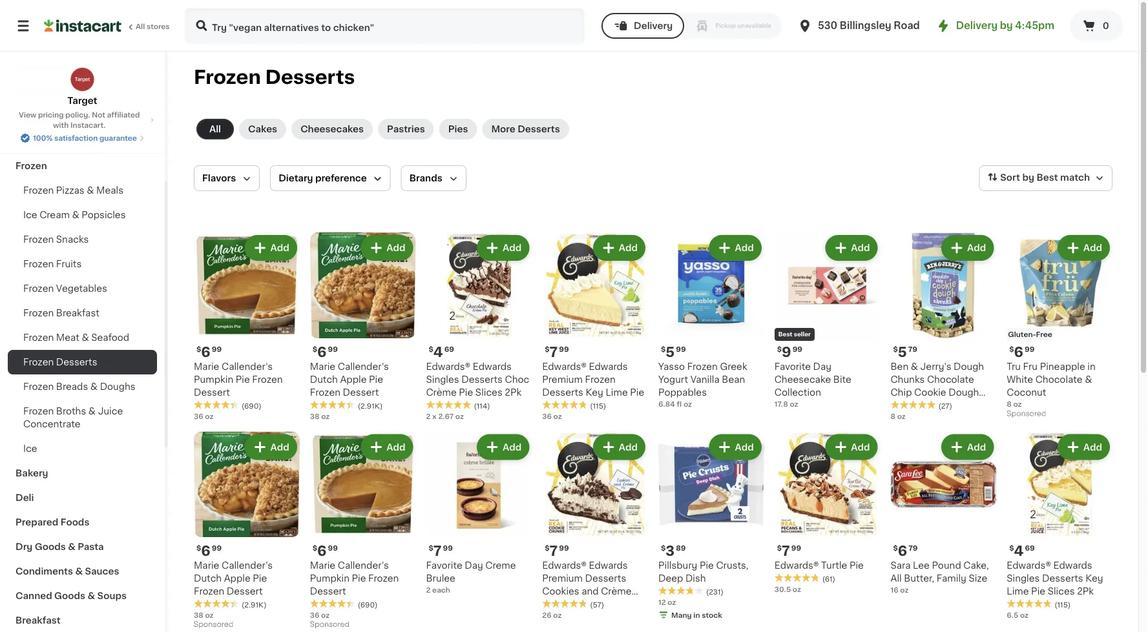 Task type: locate. For each thing, give the bounding box(es) containing it.
1 vertical spatial crème
[[601, 587, 632, 596]]

best left seller
[[779, 332, 793, 338]]

frozen inside frozen link
[[16, 162, 47, 171]]

2 left each at the bottom left of page
[[426, 587, 431, 594]]

99 for edwards® edwards premium desserts cookies and crème pie's add button
[[559, 545, 569, 552]]

deli
[[16, 494, 34, 503]]

0 vertical spatial by
[[1000, 21, 1013, 30]]

(115) down the edwards® edwards singles desserts key lime pie slices 2pk
[[1055, 602, 1071, 609]]

$ 4 69 for edwards® edwards singles desserts key lime pie slices 2pk
[[1010, 544, 1035, 558]]

frozen inside yasso frozen greek yogurt vanilla bean poppables 6.84 fl oz
[[687, 362, 718, 371]]

best left match in the right top of the page
[[1037, 173, 1058, 182]]

1 vertical spatial goods
[[54, 592, 85, 601]]

1 chunks from the top
[[891, 375, 925, 384]]

gluten-free
[[1008, 331, 1053, 338]]

edwards® turtle pie
[[775, 562, 864, 571]]

0 horizontal spatial marie callender's dutch apple pie frozen dessert
[[194, 562, 273, 596]]

2 horizontal spatial sponsored badge image
[[1007, 411, 1046, 418]]

4 up the edwards® edwards singles desserts key lime pie slices 2pk
[[1014, 544, 1024, 558]]

0 vertical spatial frozen desserts
[[194, 68, 355, 87]]

yogurt
[[659, 375, 688, 384]]

all
[[136, 23, 145, 30], [209, 125, 221, 134], [891, 575, 902, 584]]

add button for edwards® edwards premium frozen desserts key lime pie
[[594, 237, 644, 260]]

1 horizontal spatial delivery
[[956, 21, 998, 30]]

chocolate down jerry's
[[927, 375, 974, 384]]

frozen meat & seafood link
[[8, 326, 157, 350]]

favorite inside favorite day creme brulee 2 each
[[426, 562, 463, 571]]

$ 5 99
[[661, 345, 686, 359]]

frozen desserts up cakes link
[[194, 68, 355, 87]]

1 vertical spatial (2.91k)
[[242, 602, 267, 609]]

cheesecake
[[775, 375, 831, 384]]

size
[[969, 575, 988, 584]]

premium inside edwards® edwards premium frozen desserts key lime pie
[[542, 375, 583, 384]]

match
[[1060, 173, 1090, 182]]

79 for 6
[[909, 545, 918, 552]]

frozen desserts
[[194, 68, 355, 87], [23, 358, 97, 367]]

0 vertical spatial slices
[[476, 388, 503, 397]]

1 vertical spatial 8
[[891, 413, 896, 420]]

fruits
[[56, 260, 82, 269]]

breakfast down "canned"
[[16, 617, 61, 626]]

edwards® inside edwards® edwards singles desserts choc crème pie slices 2pk
[[426, 362, 471, 371]]

2 chocolate from the left
[[1036, 375, 1083, 384]]

& up frozen desserts link
[[82, 333, 89, 343]]

1 horizontal spatial chocolate
[[1036, 375, 1083, 384]]

by right sort
[[1023, 173, 1035, 182]]

breakfast link
[[8, 609, 157, 633]]

oz inside tru fru pineapple in white chocolate & coconut 8 oz
[[1014, 401, 1022, 408]]

family
[[937, 575, 967, 584]]

7 up "brulee"
[[434, 544, 442, 558]]

1 horizontal spatial 8
[[1007, 401, 1012, 408]]

0 vertical spatial premium
[[542, 375, 583, 384]]

$ 7 99 up cookies on the bottom
[[545, 544, 569, 558]]

8 down coconut
[[1007, 401, 1012, 408]]

many
[[671, 612, 692, 619]]

99 inside $ 9 99
[[793, 346, 803, 353]]

favorite up "brulee"
[[426, 562, 463, 571]]

add button for marie callender's dutch apple pie frozen dessert
[[362, 237, 412, 260]]

dish
[[686, 575, 706, 584]]

popsicles
[[82, 211, 126, 220]]

add button for sara lee pound cake, all butter, family size
[[943, 436, 993, 459]]

0 horizontal spatial seafood
[[51, 112, 90, 121]]

add button for marie callender's pumpkin pie frozen dessert
[[246, 237, 296, 260]]

100% satisfaction guarantee
[[33, 135, 137, 142]]

edwards® for edwards® edwards singles desserts choc crème pie slices 2pk
[[426, 362, 471, 371]]

1 vertical spatial 38 oz
[[194, 612, 214, 619]]

edwards® for edwards® edwards premium frozen desserts key lime pie
[[542, 362, 587, 371]]

2 horizontal spatial 36
[[542, 413, 552, 420]]

& inside frozen broths & juice concentrate
[[88, 407, 96, 416]]

dairy & eggs link
[[8, 56, 157, 80]]

dough up (27)
[[949, 388, 979, 397]]

0 horizontal spatial lime
[[606, 388, 628, 397]]

by for delivery
[[1000, 21, 1013, 30]]

favorite down $ 9 99 at bottom right
[[775, 362, 811, 371]]

30.5 oz
[[775, 586, 801, 593]]

$ inside $ 6 79
[[893, 545, 898, 552]]

1 horizontal spatial in
[[1088, 362, 1096, 371]]

0 vertical spatial 38 oz
[[310, 413, 330, 420]]

5 up yasso
[[666, 345, 675, 359]]

1 vertical spatial (115)
[[1055, 602, 1071, 609]]

fl
[[677, 401, 682, 408]]

goods down condiments & sauces
[[54, 592, 85, 601]]

goods for dry
[[35, 543, 66, 552]]

0 horizontal spatial sponsored badge image
[[194, 622, 233, 629]]

38 oz
[[310, 413, 330, 420], [194, 612, 214, 619]]

best
[[1037, 173, 1058, 182], [779, 332, 793, 338]]

in right pineapple
[[1088, 362, 1096, 371]]

favorite day creme brulee 2 each
[[426, 562, 516, 594]]

6
[[201, 345, 211, 359], [317, 345, 327, 359], [1014, 345, 1024, 359], [201, 544, 211, 558], [317, 544, 327, 558], [898, 544, 908, 558]]

chunks
[[891, 375, 925, 384], [891, 401, 925, 410]]

add for edwards® edwards premium frozen desserts key lime pie
[[619, 244, 638, 253]]

0 horizontal spatial best
[[779, 332, 793, 338]]

& left juice
[[88, 407, 96, 416]]

day up cheesecake
[[813, 362, 832, 371]]

$ 3 89
[[661, 544, 686, 558]]

0 horizontal spatial 38
[[194, 612, 203, 619]]

$ 4 69 for edwards® edwards singles desserts choc crème pie slices 2pk
[[429, 345, 454, 359]]

add button for pillsbury pie crusts, deep dish
[[711, 436, 760, 459]]

2 horizontal spatial all
[[891, 575, 902, 584]]

0 horizontal spatial by
[[1000, 21, 1013, 30]]

0 vertical spatial ice
[[23, 211, 37, 220]]

4:45pm
[[1015, 21, 1055, 30]]

0
[[1103, 21, 1109, 30]]

79 inside $ 5 79
[[909, 346, 918, 353]]

2 left x
[[426, 413, 431, 420]]

pastries
[[387, 125, 425, 134]]

0 vertical spatial apple
[[340, 375, 367, 384]]

tru fru pineapple in white chocolate & coconut 8 oz
[[1007, 362, 1096, 408]]

2 2 from the top
[[426, 587, 431, 594]]

1 vertical spatial meat
[[56, 333, 79, 343]]

36 oz for edwards® edwards premium frozen desserts key lime pie add button
[[542, 413, 562, 420]]

99 for edwards® edwards premium frozen desserts key lime pie add button
[[559, 346, 569, 353]]

1 vertical spatial dough
[[949, 388, 979, 397]]

edwards® edwards singles desserts key lime pie slices 2pk
[[1007, 562, 1104, 596]]

& down with
[[52, 137, 59, 146]]

slices inside edwards® edwards singles desserts choc crème pie slices 2pk
[[476, 388, 503, 397]]

79 inside $ 6 79
[[909, 545, 918, 552]]

2pk for choc
[[505, 388, 522, 397]]

slices
[[476, 388, 503, 397], [1048, 587, 1075, 596]]

0 vertical spatial seafood
[[51, 112, 90, 121]]

prepared
[[16, 518, 58, 527]]

seafood up with
[[51, 112, 90, 121]]

7 up 'edwards® turtle pie'
[[782, 544, 790, 558]]

1 horizontal spatial 38
[[310, 413, 320, 420]]

2pk
[[505, 388, 522, 397], [1077, 587, 1094, 596]]

99 for add button related to favorite day cheesecake bite collection
[[793, 346, 803, 353]]

1 horizontal spatial 5
[[898, 345, 907, 359]]

1 vertical spatial slices
[[1048, 587, 1075, 596]]

0 horizontal spatial 2pk
[[505, 388, 522, 397]]

snacks down ice cream & popsicles
[[56, 235, 89, 244]]

4 up edwards® edwards singles desserts choc crème pie slices 2pk
[[434, 345, 443, 359]]

1 premium from the top
[[542, 375, 583, 384]]

product group
[[194, 233, 300, 422], [310, 233, 416, 422], [426, 233, 532, 422], [542, 233, 648, 422], [659, 233, 764, 410], [775, 233, 881, 410], [891, 233, 997, 422], [1007, 233, 1113, 421], [194, 432, 300, 632], [310, 432, 416, 632], [426, 432, 532, 596], [542, 432, 648, 621], [659, 432, 764, 623], [775, 432, 881, 595], [891, 432, 997, 596], [1007, 432, 1113, 621]]

crème up 2 x 2.67 oz
[[426, 388, 457, 397]]

edwards®
[[426, 362, 471, 371], [542, 362, 587, 371], [542, 562, 587, 571], [775, 562, 819, 571], [1007, 562, 1051, 571]]

1 vertical spatial favorite
[[426, 562, 463, 571]]

edwards® inside the edwards® edwards singles desserts key lime pie slices 2pk
[[1007, 562, 1051, 571]]

1 horizontal spatial slices
[[1048, 587, 1075, 596]]

pie
[[236, 375, 250, 384], [369, 375, 383, 384], [459, 388, 473, 397], [630, 388, 644, 397], [700, 562, 714, 571], [850, 562, 864, 571], [253, 575, 267, 584], [352, 575, 366, 584], [1031, 587, 1046, 596], [542, 600, 557, 609]]

1 vertical spatial ice
[[23, 445, 37, 454]]

$ 5 79
[[893, 345, 918, 359]]

1 horizontal spatial 36 oz
[[310, 612, 330, 619]]

edwards® for edwards® turtle pie
[[775, 562, 819, 571]]

delivery inside button
[[634, 21, 673, 30]]

day left creme
[[465, 562, 483, 571]]

79 for 5
[[909, 346, 918, 353]]

7 for favorite day creme brulee
[[434, 544, 442, 558]]

view
[[19, 111, 36, 119]]

yasso frozen greek yogurt vanilla bean poppables 6.84 fl oz
[[659, 362, 747, 408]]

ice left cream
[[23, 211, 37, 220]]

singles up 6.5 oz
[[1007, 575, 1040, 584]]

all up '16'
[[891, 575, 902, 584]]

7 up cookies on the bottom
[[550, 544, 558, 558]]

0 vertical spatial favorite
[[775, 362, 811, 371]]

0 horizontal spatial $ 4 69
[[429, 345, 454, 359]]

0 vertical spatial best
[[1037, 173, 1058, 182]]

premium right choc
[[542, 375, 583, 384]]

$ 7 99 up edwards® edwards premium frozen desserts key lime pie
[[545, 345, 569, 359]]

& left meals
[[87, 186, 94, 195]]

2pk inside edwards® edwards singles desserts choc crème pie slices 2pk
[[505, 388, 522, 397]]

add for sara lee pound cake, all butter, family size
[[967, 443, 986, 452]]

1 vertical spatial best
[[779, 332, 793, 338]]

79
[[909, 346, 918, 353], [909, 545, 918, 552]]

meat up 100% at the left
[[16, 112, 39, 121]]

all left cakes link
[[209, 125, 221, 134]]

0 horizontal spatial crème
[[426, 388, 457, 397]]

chocolate inside tru fru pineapple in white chocolate & coconut 8 oz
[[1036, 375, 1083, 384]]

tru
[[1007, 362, 1021, 371]]

36 oz for add button associated with marie callender's pumpkin pie frozen dessert
[[194, 413, 214, 420]]

frozen broths & juice concentrate link
[[8, 399, 157, 437]]

delivery button
[[602, 13, 685, 39]]

$ 7 99 up 'edwards® turtle pie'
[[777, 544, 801, 558]]

0 horizontal spatial marie callender's pumpkin pie frozen dessert
[[194, 362, 283, 397]]

79 up ben
[[909, 346, 918, 353]]

lime
[[606, 388, 628, 397], [1007, 587, 1029, 596]]

sort
[[1001, 173, 1020, 182]]

& inside ben & jerry's dough chunks chocolate chip cookie dough chunks
[[911, 362, 918, 371]]

edwards® inside edwards® edwards premium desserts cookies and crème pie
[[542, 562, 587, 571]]

2 5 from the left
[[898, 345, 907, 359]]

chunks up 8 oz at the right of page
[[891, 401, 925, 410]]

99 inside $ 5 99
[[676, 346, 686, 353]]

choc
[[505, 375, 529, 384]]

oz inside yasso frozen greek yogurt vanilla bean poppables 6.84 fl oz
[[684, 401, 692, 408]]

collection
[[775, 388, 821, 397]]

0 horizontal spatial (115)
[[590, 402, 606, 410]]

affiliated
[[107, 111, 140, 119]]

edwards inside edwards® edwards premium desserts cookies and crème pie
[[589, 562, 628, 571]]

$ 7 99 for edwards® edwards premium desserts cookies and crème pie
[[545, 544, 569, 558]]

1 vertical spatial apple
[[224, 575, 251, 584]]

26 oz
[[542, 612, 562, 619]]

1 vertical spatial premium
[[542, 575, 583, 584]]

premium inside edwards® edwards premium desserts cookies and crème pie
[[542, 575, 583, 584]]

0 horizontal spatial in
[[694, 612, 700, 619]]

brands button
[[401, 165, 466, 191]]

0 horizontal spatial key
[[586, 388, 604, 397]]

edwards® for edwards® edwards premium desserts cookies and crème pie
[[542, 562, 587, 571]]

all stores
[[136, 23, 170, 30]]

chunks up chip
[[891, 375, 925, 384]]

add for edwards® turtle pie
[[851, 443, 870, 452]]

1 horizontal spatial by
[[1023, 173, 1035, 182]]

& left pasta
[[68, 543, 76, 552]]

product group containing 9
[[775, 233, 881, 410]]

7 up edwards® edwards premium frozen desserts key lime pie
[[550, 345, 558, 359]]

8 down chip
[[891, 413, 896, 420]]

singles up 2 x 2.67 oz
[[426, 375, 459, 384]]

$ 4 69 up edwards® edwards singles desserts choc crème pie slices 2pk
[[429, 345, 454, 359]]

lime inside the edwards® edwards singles desserts key lime pie slices 2pk
[[1007, 587, 1029, 596]]

79 up lee
[[909, 545, 918, 552]]

chocolate down pineapple
[[1036, 375, 1083, 384]]

favorite inside favorite day cheesecake bite collection 17.8 oz
[[775, 362, 811, 371]]

(115) down edwards® edwards premium frozen desserts key lime pie
[[590, 402, 606, 410]]

frozen inside frozen vegetables link
[[23, 284, 54, 293]]

2 inside favorite day creme brulee 2 each
[[426, 587, 431, 594]]

add button for favorite day creme brulee
[[478, 436, 528, 459]]

pie inside edwards® edwards singles desserts choc crème pie slices 2pk
[[459, 388, 473, 397]]

singles
[[426, 375, 459, 384], [1007, 575, 1040, 584]]

premium up cookies on the bottom
[[542, 575, 583, 584]]

(57)
[[590, 602, 604, 609]]

None search field
[[185, 8, 585, 44]]

by inside field
[[1023, 173, 1035, 182]]

in left stock on the bottom right of page
[[694, 612, 700, 619]]

by left 4:45pm
[[1000, 21, 1013, 30]]

1 horizontal spatial (2.91k)
[[358, 402, 383, 410]]

sponsored badge image
[[1007, 411, 1046, 418], [194, 622, 233, 629], [310, 622, 349, 629]]

day inside favorite day cheesecake bite collection 17.8 oz
[[813, 362, 832, 371]]

add button for edwards® turtle pie
[[827, 436, 877, 459]]

99 for add button for yasso frozen greek yogurt vanilla bean poppables
[[676, 346, 686, 353]]

chocolate inside ben & jerry's dough chunks chocolate chip cookie dough chunks
[[927, 375, 974, 384]]

day
[[813, 362, 832, 371], [465, 562, 483, 571]]

snacks & candy
[[16, 137, 92, 146]]

chip
[[891, 388, 912, 397]]

deli link
[[8, 486, 157, 511]]

& right view
[[42, 112, 49, 121]]

0 horizontal spatial all
[[136, 23, 145, 30]]

0 horizontal spatial snacks
[[16, 137, 49, 146]]

6.84
[[659, 401, 675, 408]]

0 horizontal spatial singles
[[426, 375, 459, 384]]

dough right jerry's
[[954, 362, 984, 371]]

1 vertical spatial 38
[[194, 612, 203, 619]]

singles inside edwards® edwards singles desserts choc crème pie slices 2pk
[[426, 375, 459, 384]]

2pk inside the edwards® edwards singles desserts key lime pie slices 2pk
[[1077, 587, 1094, 596]]

$ 4 69 up the edwards® edwards singles desserts key lime pie slices 2pk
[[1010, 544, 1035, 558]]

edwards inside edwards® edwards premium frozen desserts key lime pie
[[589, 362, 628, 371]]

breakfast up frozen meat & seafood
[[56, 309, 99, 318]]

singles inside the edwards® edwards singles desserts key lime pie slices 2pk
[[1007, 575, 1040, 584]]

1 horizontal spatial 4
[[1014, 544, 1024, 558]]

$ 7 99 up "brulee"
[[429, 544, 453, 558]]

1 vertical spatial key
[[1086, 575, 1104, 584]]

1 vertical spatial breakfast
[[16, 617, 61, 626]]

1 horizontal spatial marie callender's pumpkin pie frozen dessert
[[310, 562, 399, 596]]

(61)
[[823, 576, 836, 583]]

add for favorite day cheesecake bite collection
[[851, 244, 870, 253]]

99 for add button associated with marie callender's pumpkin pie frozen dessert
[[212, 346, 222, 353]]

(231)
[[706, 589, 724, 596]]

530 billingsley road
[[818, 21, 920, 30]]

$ 7 99 for edwards® turtle pie
[[777, 544, 801, 558]]

0 horizontal spatial 69
[[444, 346, 454, 353]]

Best match Sort by field
[[979, 165, 1113, 191]]

day for 7
[[465, 562, 483, 571]]

5 up ben
[[898, 345, 907, 359]]

$ inside $ 9 99
[[777, 346, 782, 353]]

1 horizontal spatial $ 4 69
[[1010, 544, 1035, 558]]

instacart logo image
[[44, 18, 121, 34]]

sponsored badge image for tru fru pineapple in white chocolate & coconut
[[1007, 411, 1046, 418]]

edwards® edwards premium desserts cookies and crème pie
[[542, 562, 632, 609]]

1 ice from the top
[[23, 211, 37, 220]]

26
[[542, 612, 552, 619]]

69 for edwards® edwards singles desserts key lime pie slices 2pk
[[1025, 545, 1035, 552]]

snacks down view
[[16, 137, 49, 146]]

in inside product group
[[694, 612, 700, 619]]

all inside all link
[[209, 125, 221, 134]]

ice cream & popsicles link
[[8, 203, 157, 227]]

delivery for delivery by 4:45pm
[[956, 21, 998, 30]]

2 premium from the top
[[542, 575, 583, 584]]

1 horizontal spatial (115)
[[1055, 602, 1071, 609]]

best inside field
[[1037, 173, 1058, 182]]

day inside favorite day creme brulee 2 each
[[465, 562, 483, 571]]

slices for key
[[1048, 587, 1075, 596]]

99 for favorite day creme brulee add button
[[443, 545, 453, 552]]

edwards inside edwards® edwards singles desserts choc crème pie slices 2pk
[[473, 362, 512, 371]]

slices inside the edwards® edwards singles desserts key lime pie slices 2pk
[[1048, 587, 1075, 596]]

frozen pizzas & meals
[[23, 186, 123, 195]]

and
[[582, 587, 599, 596]]

0 horizontal spatial apple
[[224, 575, 251, 584]]

1 vertical spatial 2pk
[[1077, 587, 1094, 596]]

1 vertical spatial 69
[[1025, 545, 1035, 552]]

meals
[[96, 186, 123, 195]]

0 vertical spatial 2pk
[[505, 388, 522, 397]]

add button for yasso frozen greek yogurt vanilla bean poppables
[[711, 237, 760, 260]]

0 horizontal spatial frozen desserts
[[23, 358, 97, 367]]

each
[[432, 587, 450, 594]]

0 horizontal spatial favorite
[[426, 562, 463, 571]]

all for all
[[209, 125, 221, 134]]

69 up the edwards® edwards singles desserts key lime pie slices 2pk
[[1025, 545, 1035, 552]]

1 vertical spatial 2
[[426, 587, 431, 594]]

delivery for delivery
[[634, 21, 673, 30]]

$ inside $ 5 79
[[893, 346, 898, 353]]

target
[[67, 96, 97, 105]]

(115)
[[590, 402, 606, 410], [1055, 602, 1071, 609]]

1 horizontal spatial best
[[1037, 173, 1058, 182]]

1 vertical spatial dutch
[[194, 575, 222, 584]]

seafood up frozen desserts link
[[91, 333, 129, 343]]

2 ice from the top
[[23, 445, 37, 454]]

pricing
[[38, 111, 64, 119]]

in inside tru fru pineapple in white chocolate & coconut 8 oz
[[1088, 362, 1096, 371]]

goods down prepared foods
[[35, 543, 66, 552]]

1 horizontal spatial singles
[[1007, 575, 1040, 584]]

edwards for cookies
[[589, 562, 628, 571]]

sara
[[891, 562, 911, 571]]

all inside "all stores" link
[[136, 23, 145, 30]]

69 up edwards® edwards singles desserts choc crème pie slices 2pk
[[444, 346, 454, 353]]

4 for edwards® edwards singles desserts choc crème pie slices 2pk
[[434, 345, 443, 359]]

1 chocolate from the left
[[927, 375, 974, 384]]

1 horizontal spatial crème
[[601, 587, 632, 596]]

frozen inside the frozen meat & seafood link
[[23, 333, 54, 343]]

1 horizontal spatial 36
[[310, 612, 320, 619]]

0 vertical spatial key
[[586, 388, 604, 397]]

apple
[[340, 375, 367, 384], [224, 575, 251, 584]]

frozen breakfast
[[23, 309, 99, 318]]

add button for edwards® edwards premium desserts cookies and crème pie
[[594, 436, 644, 459]]

beverages
[[16, 88, 65, 97]]

1 horizontal spatial 38 oz
[[310, 413, 330, 420]]

oz inside favorite day cheesecake bite collection 17.8 oz
[[790, 401, 798, 408]]

edwards® inside edwards® edwards premium frozen desserts key lime pie
[[542, 362, 587, 371]]

1 horizontal spatial seafood
[[91, 333, 129, 343]]

ice for ice
[[23, 445, 37, 454]]

8
[[1007, 401, 1012, 408], [891, 413, 896, 420]]

1 2 from the top
[[426, 413, 431, 420]]

0 vertical spatial 69
[[444, 346, 454, 353]]

meat down "frozen breakfast"
[[56, 333, 79, 343]]

1 horizontal spatial (690)
[[358, 602, 378, 609]]

add for edwards® edwards singles desserts choc crème pie slices 2pk
[[503, 244, 522, 253]]

5 for yasso frozen greek yogurt vanilla bean poppables
[[666, 345, 675, 359]]

0 vertical spatial lime
[[606, 388, 628, 397]]

sara lee pound cake, all butter, family size 16 oz
[[891, 562, 989, 594]]

0 vertical spatial day
[[813, 362, 832, 371]]

best inside product group
[[779, 332, 793, 338]]

0 vertical spatial 8
[[1007, 401, 1012, 408]]

4 for edwards® edwards singles desserts key lime pie slices 2pk
[[1014, 544, 1024, 558]]

all left stores
[[136, 23, 145, 30]]

& down pineapple
[[1085, 375, 1092, 384]]

5
[[666, 345, 675, 359], [898, 345, 907, 359]]

crème up (57)
[[601, 587, 632, 596]]

dough
[[954, 362, 984, 371], [949, 388, 979, 397]]

1 horizontal spatial lime
[[1007, 587, 1029, 596]]

& right ben
[[911, 362, 918, 371]]

desserts
[[265, 68, 355, 87], [518, 125, 560, 134], [56, 358, 97, 367], [462, 375, 503, 384], [542, 388, 584, 397], [585, 575, 626, 584], [1042, 575, 1084, 584]]

edwards inside the edwards® edwards singles desserts key lime pie slices 2pk
[[1054, 562, 1093, 571]]

99
[[212, 346, 222, 353], [328, 346, 338, 353], [559, 346, 569, 353], [676, 346, 686, 353], [793, 346, 803, 353], [1025, 346, 1035, 353], [212, 545, 222, 552], [328, 545, 338, 552], [443, 545, 453, 552], [559, 545, 569, 552], [792, 545, 801, 552]]

1 horizontal spatial 69
[[1025, 545, 1035, 552]]

frozen inside frozen breakfast link
[[23, 309, 54, 318]]

0 vertical spatial (115)
[[590, 402, 606, 410]]

seafood
[[51, 112, 90, 121], [91, 333, 129, 343]]

crème inside edwards® edwards singles desserts choc crème pie slices 2pk
[[426, 388, 457, 397]]

ice up bakery on the bottom left of page
[[23, 445, 37, 454]]

frozen breakfast link
[[8, 301, 157, 326]]

36 for add button associated with marie callender's pumpkin pie frozen dessert
[[194, 413, 203, 420]]

0 horizontal spatial day
[[465, 562, 483, 571]]

frozen desserts up breads
[[23, 358, 97, 367]]

0 vertical spatial 79
[[909, 346, 918, 353]]

1 5 from the left
[[666, 345, 675, 359]]

0 vertical spatial crème
[[426, 388, 457, 397]]

in
[[1088, 362, 1096, 371], [694, 612, 700, 619]]



Task type: describe. For each thing, give the bounding box(es) containing it.
candy
[[61, 137, 92, 146]]

$ 6 79
[[893, 544, 918, 558]]

dietary preference
[[279, 174, 367, 183]]

add for pillsbury pie crusts, deep dish
[[735, 443, 754, 452]]

frozen breads & doughs
[[23, 383, 135, 392]]

530 billingsley road button
[[797, 8, 920, 44]]

pineapple
[[1040, 362, 1086, 371]]

favorite for 7
[[426, 562, 463, 571]]

add for marie callender's pumpkin pie frozen dessert
[[270, 244, 289, 253]]

frozen inside frozen snacks link
[[23, 235, 54, 244]]

delivery by 4:45pm
[[956, 21, 1055, 30]]

more desserts link
[[482, 119, 569, 140]]

1 horizontal spatial dutch
[[310, 375, 338, 384]]

ice cream & popsicles
[[23, 211, 126, 220]]

chocolate for coconut
[[1036, 375, 1083, 384]]

flavors
[[202, 174, 236, 183]]

$ 9 99
[[777, 345, 803, 359]]

$ inside $ 3 89
[[661, 545, 666, 552]]

desserts inside the edwards® edwards singles desserts key lime pie slices 2pk
[[1042, 575, 1084, 584]]

2pk for key
[[1077, 587, 1094, 596]]

99 for add button corresponding to marie callender's dutch apple pie frozen dessert
[[328, 346, 338, 353]]

3
[[666, 544, 675, 558]]

pies link
[[439, 119, 477, 140]]

0 vertical spatial snacks
[[16, 137, 49, 146]]

doughs
[[100, 383, 135, 392]]

premium for cookies
[[542, 575, 583, 584]]

12
[[659, 599, 666, 606]]

butter,
[[904, 575, 935, 584]]

(115) for 4
[[1055, 602, 1071, 609]]

edwards for desserts
[[589, 362, 628, 371]]

(115) for 7
[[590, 402, 606, 410]]

ice for ice cream & popsicles
[[23, 211, 37, 220]]

key inside the edwards® edwards singles desserts key lime pie slices 2pk
[[1086, 575, 1104, 584]]

bakery link
[[8, 461, 157, 486]]

poppables
[[659, 388, 707, 397]]

dry
[[16, 543, 33, 552]]

0 vertical spatial 38
[[310, 413, 320, 420]]

pie inside the edwards® edwards singles desserts key lime pie slices 2pk
[[1031, 587, 1046, 596]]

7 for edwards® turtle pie
[[782, 544, 790, 558]]

day for 9
[[813, 362, 832, 371]]

broths
[[56, 407, 86, 416]]

100%
[[33, 135, 53, 142]]

canned goods & soups
[[16, 592, 127, 601]]

add for favorite day creme brulee
[[503, 443, 522, 452]]

service type group
[[602, 13, 782, 39]]

guarantee
[[99, 135, 137, 142]]

pie inside edwards® edwards premium frozen desserts key lime pie
[[630, 388, 644, 397]]

add button for edwards® edwards singles desserts key lime pie slices 2pk
[[1059, 436, 1109, 459]]

canned goods & soups link
[[8, 584, 157, 609]]

pillsbury pie crusts, deep dish
[[659, 562, 749, 584]]

edwards for choc
[[473, 362, 512, 371]]

1 vertical spatial (690)
[[358, 602, 378, 609]]

5 for ben & jerry's dough chunks chocolate chip cookie dough chunks
[[898, 345, 907, 359]]

preference
[[315, 174, 367, 183]]

all inside sara lee pound cake, all butter, family size 16 oz
[[891, 575, 902, 584]]

gluten-
[[1008, 331, 1036, 338]]

& inside tru fru pineapple in white chocolate & coconut 8 oz
[[1085, 375, 1092, 384]]

add button for favorite day cheesecake bite collection
[[827, 237, 877, 260]]

& right cream
[[72, 211, 79, 220]]

frozen inside frozen desserts link
[[23, 358, 54, 367]]

deep
[[659, 575, 683, 584]]

cream
[[40, 211, 70, 220]]

prepared foods link
[[8, 511, 157, 535]]

not
[[92, 111, 105, 119]]

add for yasso frozen greek yogurt vanilla bean poppables
[[735, 244, 754, 253]]

yasso
[[659, 362, 685, 371]]

favorite for 9
[[775, 362, 811, 371]]

bite
[[834, 375, 852, 384]]

pizzas
[[56, 186, 84, 195]]

edwards® for edwards® edwards singles desserts key lime pie slices 2pk
[[1007, 562, 1051, 571]]

sponsored badge image for marie callender's pumpkin pie frozen dessert
[[310, 622, 349, 629]]

& right breads
[[90, 383, 98, 392]]

sort by
[[1001, 173, 1035, 182]]

lee
[[913, 562, 930, 571]]

canned
[[16, 592, 52, 601]]

premium for desserts
[[542, 375, 583, 384]]

frozen snacks link
[[8, 227, 157, 252]]

add for ben & jerry's dough chunks chocolate chip cookie dough chunks
[[967, 244, 986, 253]]

all for all stores
[[136, 23, 145, 30]]

7 for edwards® edwards premium frozen desserts key lime pie
[[550, 345, 558, 359]]

more
[[491, 125, 516, 134]]

satisfaction
[[54, 135, 98, 142]]

best for best seller
[[779, 332, 793, 338]]

frozen inside edwards® edwards premium frozen desserts key lime pie
[[585, 375, 616, 384]]

add for edwards® edwards premium desserts cookies and crème pie
[[619, 443, 638, 452]]

goods for canned
[[54, 592, 85, 601]]

(27)
[[939, 402, 953, 410]]

key inside edwards® edwards premium frozen desserts key lime pie
[[586, 388, 604, 397]]

produce
[[16, 39, 55, 48]]

$ 7 99 for edwards® edwards premium frozen desserts key lime pie
[[545, 345, 569, 359]]

chocolate for cookie
[[927, 375, 974, 384]]

36 for edwards® edwards premium frozen desserts key lime pie add button
[[542, 413, 552, 420]]

pasta
[[78, 543, 104, 552]]

ben & jerry's dough chunks chocolate chip cookie dough chunks
[[891, 362, 984, 410]]

2 chunks from the top
[[891, 401, 925, 410]]

add button for edwards® edwards singles desserts choc crème pie slices 2pk
[[478, 237, 528, 260]]

target link
[[67, 67, 97, 107]]

9
[[782, 345, 791, 359]]

0 horizontal spatial 8
[[891, 413, 896, 420]]

condiments & sauces link
[[8, 560, 157, 584]]

& left the sauces at the left bottom of the page
[[75, 567, 83, 576]]

meat & seafood
[[16, 112, 90, 121]]

pie inside edwards® edwards premium desserts cookies and crème pie
[[542, 600, 557, 609]]

crusts,
[[716, 562, 749, 571]]

0 vertical spatial dough
[[954, 362, 984, 371]]

jerry's
[[921, 362, 952, 371]]

dietary
[[279, 174, 313, 183]]

0 vertical spatial (690)
[[242, 402, 261, 410]]

desserts inside edwards® edwards singles desserts choc crème pie slices 2pk
[[462, 375, 503, 384]]

7 for edwards® edwards premium desserts cookies and crème pie
[[550, 544, 558, 558]]

greek
[[720, 362, 747, 371]]

$ 7 99 for favorite day creme brulee
[[429, 544, 453, 558]]

edwards for key
[[1054, 562, 1093, 571]]

add for edwards® edwards singles desserts key lime pie slices 2pk
[[1084, 443, 1103, 452]]

bean
[[722, 375, 745, 384]]

stores
[[147, 23, 170, 30]]

lime inside edwards® edwards premium frozen desserts key lime pie
[[606, 388, 628, 397]]

more desserts
[[491, 125, 560, 134]]

best seller
[[779, 332, 811, 338]]

many in stock
[[671, 612, 722, 619]]

& left 'eggs'
[[43, 63, 50, 72]]

0 horizontal spatial pumpkin
[[194, 375, 233, 384]]

$ inside $ 5 99
[[661, 346, 666, 353]]

edwards® edwards singles desserts choc crème pie slices 2pk
[[426, 362, 529, 397]]

1 horizontal spatial frozen desserts
[[194, 68, 355, 87]]

& left "soups"
[[88, 592, 95, 601]]

by for sort
[[1023, 173, 1035, 182]]

instacart.
[[70, 122, 106, 129]]

desserts inside edwards® edwards premium frozen desserts key lime pie
[[542, 388, 584, 397]]

0 horizontal spatial meat
[[16, 112, 39, 121]]

1 horizontal spatial snacks
[[56, 235, 89, 244]]

frozen inside frozen fruits link
[[23, 260, 54, 269]]

best for best match
[[1037, 173, 1058, 182]]

policy.
[[65, 111, 90, 119]]

1 horizontal spatial meat
[[56, 333, 79, 343]]

product group containing 3
[[659, 432, 764, 623]]

1 vertical spatial seafood
[[91, 333, 129, 343]]

fru
[[1023, 362, 1038, 371]]

oz inside sara lee pound cake, all butter, family size 16 oz
[[900, 587, 909, 594]]

sponsored badge image for marie callender's dutch apple pie frozen dessert
[[194, 622, 233, 629]]

cheesecakes
[[301, 125, 364, 134]]

0 horizontal spatial 38 oz
[[194, 612, 214, 619]]

singles for lime
[[1007, 575, 1040, 584]]

slices for choc
[[476, 388, 503, 397]]

frozen inside frozen broths & juice concentrate
[[23, 407, 54, 416]]

12 oz
[[659, 599, 676, 606]]

edwards® edwards premium frozen desserts key lime pie
[[542, 362, 644, 397]]

target logo image
[[70, 67, 95, 92]]

0 vertical spatial (2.91k)
[[358, 402, 383, 410]]

cakes
[[248, 125, 277, 134]]

6.5 oz
[[1007, 612, 1029, 619]]

frozen inside frozen pizzas & meals link
[[23, 186, 54, 195]]

frozen inside frozen breads & doughs link
[[23, 383, 54, 392]]

0 vertical spatial marie callender's dutch apple pie frozen dessert
[[310, 362, 389, 397]]

69 for edwards® edwards singles desserts choc crème pie slices 2pk
[[444, 346, 454, 353]]

frozen snacks
[[23, 235, 89, 244]]

100% satisfaction guarantee button
[[20, 131, 145, 143]]

add button for ben & jerry's dough chunks chocolate chip cookie dough chunks
[[943, 237, 993, 260]]

8 inside tru fru pineapple in white chocolate & coconut 8 oz
[[1007, 401, 1012, 408]]

crème inside edwards® edwards premium desserts cookies and crème pie
[[601, 587, 632, 596]]

1 horizontal spatial pumpkin
[[310, 575, 350, 584]]

singles for crème
[[426, 375, 459, 384]]

pastries link
[[378, 119, 434, 140]]

billingsley
[[840, 21, 892, 30]]

desserts inside edwards® edwards premium desserts cookies and crème pie
[[585, 575, 626, 584]]

pie inside 'pillsbury pie crusts, deep dish'
[[700, 562, 714, 571]]

pies
[[448, 125, 468, 134]]

add for marie callender's dutch apple pie frozen dessert
[[387, 244, 406, 253]]

1 horizontal spatial apple
[[340, 375, 367, 384]]

cookies
[[542, 587, 579, 596]]

eggs
[[53, 63, 76, 72]]

vanilla
[[691, 375, 720, 384]]

0 vertical spatial marie callender's pumpkin pie frozen dessert
[[194, 362, 283, 397]]

1 vertical spatial marie callender's dutch apple pie frozen dessert
[[194, 562, 273, 596]]

0 vertical spatial breakfast
[[56, 309, 99, 318]]

99 for edwards® turtle pie's add button
[[792, 545, 801, 552]]

0 horizontal spatial dutch
[[194, 575, 222, 584]]

prepared foods
[[16, 518, 89, 527]]

x
[[432, 413, 437, 420]]

0 horizontal spatial (2.91k)
[[242, 602, 267, 609]]

frozen pizzas & meals link
[[8, 178, 157, 203]]

frozen vegetables
[[23, 284, 107, 293]]

cakes link
[[239, 119, 286, 140]]

Search field
[[186, 9, 584, 43]]

delivery by 4:45pm link
[[936, 18, 1055, 34]]



Task type: vqa. For each thing, say whether or not it's contained in the screenshot.


